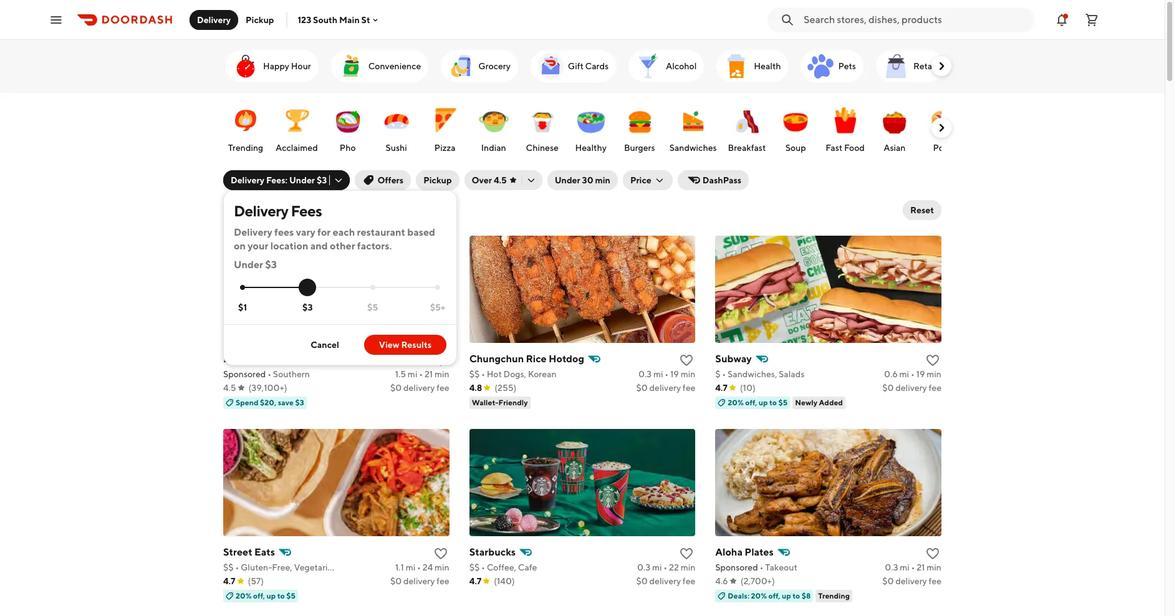 Task type: locate. For each thing, give the bounding box(es) containing it.
pickup
[[246, 15, 274, 25], [424, 175, 452, 185]]

fast food
[[826, 143, 865, 153]]

$5 stars and over image
[[370, 285, 375, 290]]

1 horizontal spatial trending
[[818, 591, 850, 601]]

$5 down $5 stars and over "image"
[[367, 302, 378, 312]]

added
[[819, 398, 843, 407]]

$3 down '$3 stars and over' image
[[303, 302, 313, 312]]

$​0 for aloha plates
[[883, 576, 894, 586]]

$​0 down 0.3 mi • 19 min
[[636, 383, 648, 393]]

delivery inside 'button'
[[197, 15, 231, 25]]

pho
[[340, 143, 356, 153]]

soup
[[786, 143, 806, 153]]

mi for subway
[[900, 369, 909, 379]]

$$ • coffee, cafe
[[469, 563, 537, 573]]

20% off, up to $5 down (10)
[[728, 398, 788, 407]]

coffee,
[[487, 563, 516, 573]]

pickup left 123
[[246, 15, 274, 25]]

1 vertical spatial pickup
[[424, 175, 452, 185]]

0 vertical spatial next button of carousel image
[[935, 60, 948, 72]]

fee down 1.5 mi • 21 min at the left bottom of page
[[437, 383, 449, 393]]

offers button
[[355, 170, 411, 190]]

1 horizontal spatial 21
[[917, 563, 925, 573]]

$5 down the free,
[[286, 591, 296, 601]]

delivery down 0.6 mi • 19 min
[[896, 383, 927, 393]]

0 horizontal spatial sponsored
[[223, 369, 266, 379]]

other
[[330, 240, 355, 252]]

happy
[[263, 61, 289, 71]]

min for aloha plates
[[927, 563, 942, 573]]

4.5 right the over
[[494, 175, 507, 185]]

$​0 delivery fee
[[390, 383, 449, 393], [636, 383, 696, 393], [883, 383, 942, 393], [390, 576, 449, 586], [636, 576, 696, 586], [883, 576, 942, 586]]

under inside button
[[555, 175, 580, 185]]

to left $8
[[793, 591, 800, 601]]

fee down 0.3 mi • 19 min
[[683, 383, 696, 393]]

1 horizontal spatial up
[[759, 398, 768, 407]]

based
[[407, 226, 435, 238]]

pickup down the pizza
[[424, 175, 452, 185]]

under right fees:
[[289, 175, 315, 185]]

next button of carousel image right "retail" "image"
[[935, 60, 948, 72]]

1 19 from the left
[[670, 369, 679, 379]]

ezell's famous chicken
[[223, 353, 332, 365]]

1 vertical spatial next button of carousel image
[[935, 122, 948, 134]]

pickup for left the pickup button
[[246, 15, 274, 25]]

$8
[[802, 591, 811, 601]]

pickup for the pickup button to the bottom
[[424, 175, 452, 185]]

delivery down 1.5 mi • 21 min at the left bottom of page
[[403, 383, 435, 393]]

•
[[268, 369, 271, 379], [419, 369, 423, 379], [481, 369, 485, 379], [665, 369, 669, 379], [722, 369, 726, 379], [911, 369, 915, 379], [235, 563, 239, 573], [417, 563, 421, 573], [481, 563, 485, 573], [664, 563, 667, 573], [760, 563, 764, 573], [911, 563, 915, 573]]

1 horizontal spatial 20%
[[728, 398, 744, 407]]

cancel button
[[296, 335, 354, 355]]

pickup button left 123
[[238, 10, 282, 30]]

$​0 delivery fee down 0.3 mi • 22 min
[[636, 576, 696, 586]]

up down the $$ • gluten-free, vegetarian
[[267, 591, 276, 601]]

happy hour link
[[226, 50, 319, 82]]

fee down 0.6 mi • 19 min
[[929, 383, 942, 393]]

2 horizontal spatial $5
[[779, 398, 788, 407]]

delivery
[[197, 15, 231, 25], [231, 175, 264, 185], [234, 202, 288, 220], [234, 226, 272, 238]]

20% down (2,700+)
[[751, 591, 767, 601]]

1 vertical spatial 4.5
[[223, 383, 236, 393]]

$5+
[[430, 302, 445, 312]]

19 left $
[[670, 369, 679, 379]]

$​0 down 0.3 mi • 22 min
[[636, 576, 648, 586]]

$​0 for ezell's famous chicken
[[390, 383, 402, 393]]

21
[[425, 369, 433, 379], [917, 563, 925, 573]]

dashpass
[[703, 175, 742, 185]]

0 vertical spatial 20% off, up to $5
[[728, 398, 788, 407]]

notification bell image
[[1055, 12, 1070, 27]]

click to add this store to your saved list image up 0.6 mi • 19 min
[[925, 353, 940, 368]]

0 horizontal spatial 21
[[425, 369, 433, 379]]

pets image
[[806, 51, 836, 81]]

vegetarian
[[294, 563, 337, 573]]

alcohol
[[666, 61, 697, 71]]

click to add this store to your saved list image up 0.3 mi • 21 min
[[925, 546, 940, 561]]

20% off, up to $5
[[728, 398, 788, 407], [236, 591, 296, 601]]

$​0 down 0.3 mi • 21 min
[[883, 576, 894, 586]]

0 vertical spatial sponsored
[[223, 369, 266, 379]]

delivery inside delivery fees vary for each restaurant based on your location and other factors.
[[234, 226, 272, 238]]

under left 30
[[555, 175, 580, 185]]

1 horizontal spatial under
[[289, 175, 315, 185]]

grocery
[[479, 61, 511, 71]]

1 horizontal spatial pickup button
[[416, 170, 459, 190]]

$3 stars and over image
[[305, 285, 310, 290]]

retail
[[914, 61, 937, 71]]

under down on
[[234, 259, 263, 271]]

retail link
[[876, 50, 944, 82]]

hour
[[291, 61, 311, 71]]

sponsored down ezell's
[[223, 369, 266, 379]]

4.7 left (57)
[[223, 576, 235, 586]]

$​0 delivery fee down the 1.1 mi • 24 min
[[390, 576, 449, 586]]

$​0 down 0.6
[[883, 383, 894, 393]]

$​0 delivery fee for aloha plates
[[883, 576, 942, 586]]

0 items, open order cart image
[[1085, 12, 1099, 27]]

$​0 delivery fee for chungchun rice hotdog
[[636, 383, 696, 393]]

1 vertical spatial trending
[[818, 591, 850, 601]]

20% off, up to $5 down (57)
[[236, 591, 296, 601]]

1 vertical spatial 21
[[917, 563, 925, 573]]

fee down 0.3 mi • 22 min
[[683, 576, 696, 586]]

1 horizontal spatial 4.5
[[494, 175, 507, 185]]

fee down 0.3 mi • 21 min
[[929, 576, 942, 586]]

1 next button of carousel image from the top
[[935, 60, 948, 72]]

4.5 up spend
[[223, 383, 236, 393]]

0 vertical spatial pickup button
[[238, 10, 282, 30]]

$​0 for street eats
[[390, 576, 402, 586]]

off, down (10)
[[745, 398, 757, 407]]

1.1
[[395, 563, 404, 573]]

1 horizontal spatial 19
[[916, 369, 925, 379]]

0.3 for chungchun
[[639, 369, 652, 379]]

$​0 down 1.1
[[390, 576, 402, 586]]

click to add this store to your saved list image up 0.3 mi • 19 min
[[679, 353, 694, 368]]

your
[[248, 240, 269, 252]]

mi for street eats
[[406, 563, 416, 573]]

up down the $ • sandwiches, salads at the bottom
[[759, 398, 768, 407]]

korean
[[528, 369, 557, 379]]

click to add this store to your saved list image up 1.5 mi • 21 min at the left bottom of page
[[433, 353, 448, 368]]

health link
[[717, 50, 789, 82]]

0 horizontal spatial 19
[[670, 369, 679, 379]]

$3 right save
[[295, 398, 304, 407]]

subway
[[716, 353, 752, 365]]

mi
[[408, 369, 417, 379], [654, 369, 663, 379], [900, 369, 909, 379], [406, 563, 416, 573], [652, 563, 662, 573], [900, 563, 910, 573]]

4.6
[[716, 576, 728, 586]]

$$ for chungchun
[[469, 369, 480, 379]]

trending right $8
[[818, 591, 850, 601]]

0 horizontal spatial pickup
[[246, 15, 274, 25]]

19 for subway
[[916, 369, 925, 379]]

$$
[[469, 369, 480, 379], [223, 563, 234, 573], [469, 563, 480, 573]]

1 horizontal spatial 20% off, up to $5
[[728, 398, 788, 407]]

4.7 left "(140)"
[[469, 576, 482, 586]]

click to add this store to your saved list image for subway
[[925, 353, 940, 368]]

delivery down 0.3 mi • 19 min
[[650, 383, 681, 393]]

retail image
[[881, 51, 911, 81]]

$​0
[[390, 383, 402, 393], [636, 383, 648, 393], [883, 383, 894, 393], [390, 576, 402, 586], [636, 576, 648, 586], [883, 576, 894, 586]]

rice
[[526, 353, 547, 365]]

$$ • hot dogs, korean
[[469, 369, 557, 379]]

delivery up happy hour icon
[[197, 15, 231, 25]]

cards
[[585, 61, 609, 71]]

0 horizontal spatial off,
[[253, 591, 265, 601]]

1191
[[223, 203, 246, 217]]

$​0 delivery fee for street eats
[[390, 576, 449, 586]]

2 19 from the left
[[916, 369, 925, 379]]

(255)
[[495, 383, 517, 393]]

newly
[[795, 398, 818, 407]]

1 horizontal spatial sponsored
[[716, 563, 758, 573]]

$5+ stars and over image
[[435, 285, 440, 290]]

alcohol image
[[634, 51, 664, 81]]

delivery button
[[190, 10, 238, 30]]

open menu image
[[49, 12, 64, 27]]

street eats
[[223, 546, 275, 558]]

salads
[[779, 369, 805, 379]]

over 4.5
[[472, 175, 507, 185]]

$​0 for starbucks
[[636, 576, 648, 586]]

and
[[310, 240, 328, 252]]

$​0 delivery fee for ezell's famous chicken
[[390, 383, 449, 393]]

off, down (57)
[[253, 591, 265, 601]]

delivery left fees:
[[231, 175, 264, 185]]

next button of carousel image up poke
[[935, 122, 948, 134]]

0 vertical spatial trending
[[228, 143, 263, 153]]

fee for street eats
[[437, 576, 449, 586]]

$​0 down 1.5
[[390, 383, 402, 393]]

$$ down street at the bottom left
[[223, 563, 234, 573]]

trending up the delivery fees: under $3
[[228, 143, 263, 153]]

fee for ezell's famous chicken
[[437, 383, 449, 393]]

19
[[670, 369, 679, 379], [916, 369, 925, 379]]

delivery for subway
[[896, 383, 927, 393]]

min for chungchun rice hotdog
[[681, 369, 696, 379]]

$$ up 4.8
[[469, 369, 480, 379]]

click to add this store to your saved list image up 0.3 mi • 22 min
[[679, 546, 694, 561]]

main
[[339, 15, 360, 25]]

$​0 delivery fee down 0.6 mi • 19 min
[[883, 383, 942, 393]]

2 horizontal spatial 4.7
[[716, 383, 728, 393]]

delivery for aloha plates
[[896, 576, 927, 586]]

newly added
[[795, 398, 843, 407]]

0 horizontal spatial 20%
[[236, 591, 252, 601]]

sponsored down aloha
[[716, 563, 758, 573]]

click to add this store to your saved list image up the 1.1 mi • 24 min
[[433, 546, 448, 561]]

2 vertical spatial $5
[[286, 591, 296, 601]]

convenience
[[368, 61, 421, 71]]

wallet-friendly
[[472, 398, 528, 407]]

delivery down 0.3 mi • 22 min
[[650, 576, 681, 586]]

1 vertical spatial sponsored
[[716, 563, 758, 573]]

(57)
[[248, 576, 264, 586]]

20%
[[728, 398, 744, 407], [236, 591, 252, 601], [751, 591, 767, 601]]

delivery for chungchun rice hotdog
[[650, 383, 681, 393]]

acclaimed link
[[273, 99, 320, 157]]

up left $8
[[782, 591, 791, 601]]

delivery down 0.3 mi • 21 min
[[896, 576, 927, 586]]

cancel
[[311, 340, 339, 350]]

$5 left newly
[[779, 398, 788, 407]]

0 vertical spatial $5
[[367, 302, 378, 312]]

up
[[759, 398, 768, 407], [267, 591, 276, 601], [782, 591, 791, 601]]

gift cards link
[[531, 50, 616, 82]]

fee down the 1.1 mi • 24 min
[[437, 576, 449, 586]]

delivery up fees
[[234, 202, 288, 220]]

0.3 mi • 21 min
[[885, 563, 942, 573]]

0.3 mi • 19 min
[[639, 369, 696, 379]]

to down the $$ • gluten-free, vegetarian
[[277, 591, 285, 601]]

$​0 for subway
[[883, 383, 894, 393]]

$$ for street
[[223, 563, 234, 573]]

20% down (10)
[[728, 398, 744, 407]]

delivery up your
[[234, 226, 272, 238]]

dashpass button
[[678, 170, 749, 190]]

mi for starbucks
[[652, 563, 662, 573]]

0 vertical spatial pickup
[[246, 15, 274, 25]]

fee
[[437, 383, 449, 393], [683, 383, 696, 393], [929, 383, 942, 393], [437, 576, 449, 586], [683, 576, 696, 586], [929, 576, 942, 586]]

1 vertical spatial $5
[[779, 398, 788, 407]]

22
[[669, 563, 679, 573]]

gift
[[568, 61, 584, 71]]

pickup button
[[238, 10, 282, 30], [416, 170, 459, 190]]

off, down (2,700+)
[[769, 591, 780, 601]]

0 vertical spatial 4.5
[[494, 175, 507, 185]]

$​0 delivery fee for starbucks
[[636, 576, 696, 586]]

aloha plates
[[716, 546, 774, 558]]

to down the $ • sandwiches, salads at the bottom
[[770, 398, 777, 407]]

delivery for street eats
[[403, 576, 435, 586]]

$$ down "starbucks"
[[469, 563, 480, 573]]

$​0 delivery fee down 1.5 mi • 21 min at the left bottom of page
[[390, 383, 449, 393]]

click to add this store to your saved list image
[[433, 353, 448, 368], [679, 353, 694, 368], [925, 353, 940, 368], [433, 546, 448, 561], [679, 546, 694, 561], [925, 546, 940, 561]]

delivery for delivery fees
[[234, 202, 288, 220]]

1191 results
[[223, 203, 288, 217]]

mi for aloha plates
[[900, 563, 910, 573]]

gift cards image
[[536, 51, 566, 81]]

0 vertical spatial 21
[[425, 369, 433, 379]]

2 horizontal spatial off,
[[769, 591, 780, 601]]

delivery down the 1.1 mi • 24 min
[[403, 576, 435, 586]]

$​0 delivery fee down 0.3 mi • 19 min
[[636, 383, 696, 393]]

friendly
[[499, 398, 528, 407]]

19 right 0.6
[[916, 369, 925, 379]]

pickup button down the pizza
[[416, 170, 459, 190]]

0 horizontal spatial under
[[234, 259, 263, 271]]

1 horizontal spatial pickup
[[424, 175, 452, 185]]

next button of carousel image
[[935, 60, 948, 72], [935, 122, 948, 134]]

4.5
[[494, 175, 507, 185], [223, 383, 236, 393]]

0 horizontal spatial 4.7
[[223, 576, 235, 586]]

0 horizontal spatial 20% off, up to $5
[[236, 591, 296, 601]]

under for under 30 min
[[555, 175, 580, 185]]

$3 up fees
[[317, 175, 327, 185]]

2 horizontal spatial under
[[555, 175, 580, 185]]

each
[[333, 226, 355, 238]]

off,
[[745, 398, 757, 407], [253, 591, 265, 601], [769, 591, 780, 601]]

$​0 delivery fee down 0.3 mi • 21 min
[[883, 576, 942, 586]]

1 horizontal spatial 4.7
[[469, 576, 482, 586]]

4.7 down $
[[716, 383, 728, 393]]

offers
[[378, 175, 404, 185]]

acclaimed
[[276, 143, 318, 153]]

$3 down your
[[265, 259, 277, 271]]

21 for aloha plates
[[917, 563, 925, 573]]

20% down (57)
[[236, 591, 252, 601]]

under
[[289, 175, 315, 185], [555, 175, 580, 185], [234, 259, 263, 271]]

min for ezell's famous chicken
[[435, 369, 449, 379]]



Task type: describe. For each thing, give the bounding box(es) containing it.
aloha
[[716, 546, 743, 558]]

gift cards
[[568, 61, 609, 71]]

delivery fees: under $3
[[231, 175, 327, 185]]

delivery for starbucks
[[650, 576, 681, 586]]

fast
[[826, 143, 843, 153]]

click to add this store to your saved list image for street eats
[[433, 546, 448, 561]]

2 horizontal spatial 20%
[[751, 591, 767, 601]]

min for subway
[[927, 369, 942, 379]]

2 next button of carousel image from the top
[[935, 122, 948, 134]]

0 horizontal spatial up
[[267, 591, 276, 601]]

view results button
[[364, 335, 447, 355]]

over 4.5 button
[[464, 170, 542, 190]]

deals: 20% off, up to $8
[[728, 591, 811, 601]]

spend
[[236, 398, 258, 407]]

sponsored for aloha
[[716, 563, 758, 573]]

cafe
[[518, 563, 537, 573]]

under for under $3
[[234, 259, 263, 271]]

grocery image
[[446, 51, 476, 81]]

results
[[248, 203, 288, 217]]

click to add this store to your saved list image for chungchun rice hotdog
[[679, 353, 694, 368]]

0 horizontal spatial trending
[[228, 143, 263, 153]]

health image
[[722, 51, 752, 81]]

healthy
[[575, 143, 607, 153]]

results
[[401, 340, 432, 350]]

restaurant
[[357, 226, 405, 238]]

4.7 for street eats
[[223, 576, 235, 586]]

happy hour
[[263, 61, 311, 71]]

happy hour image
[[231, 51, 261, 81]]

fee for starbucks
[[683, 576, 696, 586]]

1.5 mi • 21 min
[[395, 369, 449, 379]]

2 horizontal spatial up
[[782, 591, 791, 601]]

1 horizontal spatial to
[[770, 398, 777, 407]]

(39,100+)
[[249, 383, 287, 393]]

price
[[630, 175, 652, 185]]

fees:
[[266, 175, 288, 185]]

fee for aloha plates
[[929, 576, 942, 586]]

min for starbucks
[[681, 563, 696, 573]]

click to add this store to your saved list image for ezell's famous chicken
[[433, 353, 448, 368]]

chungchun
[[469, 353, 524, 365]]

trending link
[[225, 99, 267, 157]]

alcohol link
[[629, 50, 704, 82]]

under 30 min
[[555, 175, 610, 185]]

(2,700+)
[[741, 576, 775, 586]]

0.6 mi • 19 min
[[884, 369, 942, 379]]

$​0 delivery fee for subway
[[883, 383, 942, 393]]

delivery for delivery
[[197, 15, 231, 25]]

for
[[317, 226, 331, 238]]

fee for subway
[[929, 383, 942, 393]]

min inside button
[[595, 175, 610, 185]]

click to add this store to your saved list image for aloha plates
[[925, 546, 940, 561]]

eats
[[254, 546, 275, 558]]

0 horizontal spatial $5
[[286, 591, 296, 601]]

4.7 for starbucks
[[469, 576, 482, 586]]

fees
[[291, 202, 322, 220]]

delivery for delivery fees: under $3
[[231, 175, 264, 185]]

st
[[361, 15, 370, 25]]

0 horizontal spatial 4.5
[[223, 383, 236, 393]]

mi for chungchun rice hotdog
[[654, 369, 663, 379]]

1 horizontal spatial off,
[[745, 398, 757, 407]]

123
[[298, 15, 311, 25]]

0.3 mi • 22 min
[[637, 563, 696, 573]]

fees
[[274, 226, 294, 238]]

24
[[423, 563, 433, 573]]

deals:
[[728, 591, 750, 601]]

vary
[[296, 226, 315, 238]]

0 horizontal spatial to
[[277, 591, 285, 601]]

1.5
[[395, 369, 406, 379]]

famous
[[255, 353, 292, 365]]

1 vertical spatial 20% off, up to $5
[[236, 591, 296, 601]]

price button
[[623, 170, 673, 190]]

min for street eats
[[435, 563, 449, 573]]

pets link
[[801, 50, 864, 82]]

mi for ezell's famous chicken
[[408, 369, 417, 379]]

dogs,
[[504, 369, 526, 379]]

0.6
[[884, 369, 898, 379]]

$1
[[238, 302, 247, 312]]

sandwiches
[[670, 143, 717, 153]]

reset button
[[903, 200, 942, 220]]

poke
[[933, 143, 954, 153]]

1 horizontal spatial $5
[[367, 302, 378, 312]]

4.5 inside button
[[494, 175, 507, 185]]

convenience link
[[331, 50, 429, 82]]

street
[[223, 546, 252, 558]]

0.3 for aloha
[[885, 563, 898, 573]]

free,
[[272, 563, 292, 573]]

under 30 min button
[[547, 170, 618, 190]]

$1 stars and over image
[[240, 285, 245, 290]]

ezell's
[[223, 353, 253, 365]]

4.7 for subway
[[716, 383, 728, 393]]

convenience image
[[336, 51, 366, 81]]

sushi
[[386, 143, 407, 153]]

food
[[844, 143, 865, 153]]

delivery for ezell's famous chicken
[[403, 383, 435, 393]]

Store search: begin typing to search for stores available on DoorDash text field
[[804, 13, 1027, 27]]

1 vertical spatial pickup button
[[416, 170, 459, 190]]

(140)
[[494, 576, 515, 586]]

chinese
[[526, 143, 559, 153]]

2 horizontal spatial to
[[793, 591, 800, 601]]

$​0 for chungchun rice hotdog
[[636, 383, 648, 393]]

delivery for delivery fees vary for each restaurant based on your location and other factors.
[[234, 226, 272, 238]]

21 for ezell's famous chicken
[[425, 369, 433, 379]]

delivery fees
[[234, 202, 322, 220]]

1.1 mi • 24 min
[[395, 563, 449, 573]]

sponsored for ezell's
[[223, 369, 266, 379]]

spend $20, save $3
[[236, 398, 304, 407]]

delivery fees vary for each restaurant based on your location and other factors.
[[234, 226, 435, 252]]

grocery link
[[441, 50, 518, 82]]

takeout
[[765, 563, 797, 573]]

fee for chungchun rice hotdog
[[683, 383, 696, 393]]

$$ • gluten-free, vegetarian
[[223, 563, 337, 573]]

view results
[[379, 340, 432, 350]]

click to add this store to your saved list image for starbucks
[[679, 546, 694, 561]]

19 for chungchun rice hotdog
[[670, 369, 679, 379]]

gluten-
[[241, 563, 272, 573]]

health
[[754, 61, 781, 71]]

0 horizontal spatial pickup button
[[238, 10, 282, 30]]

save
[[278, 398, 294, 407]]

$20,
[[260, 398, 276, 407]]



Task type: vqa. For each thing, say whether or not it's contained in the screenshot.
5:30
no



